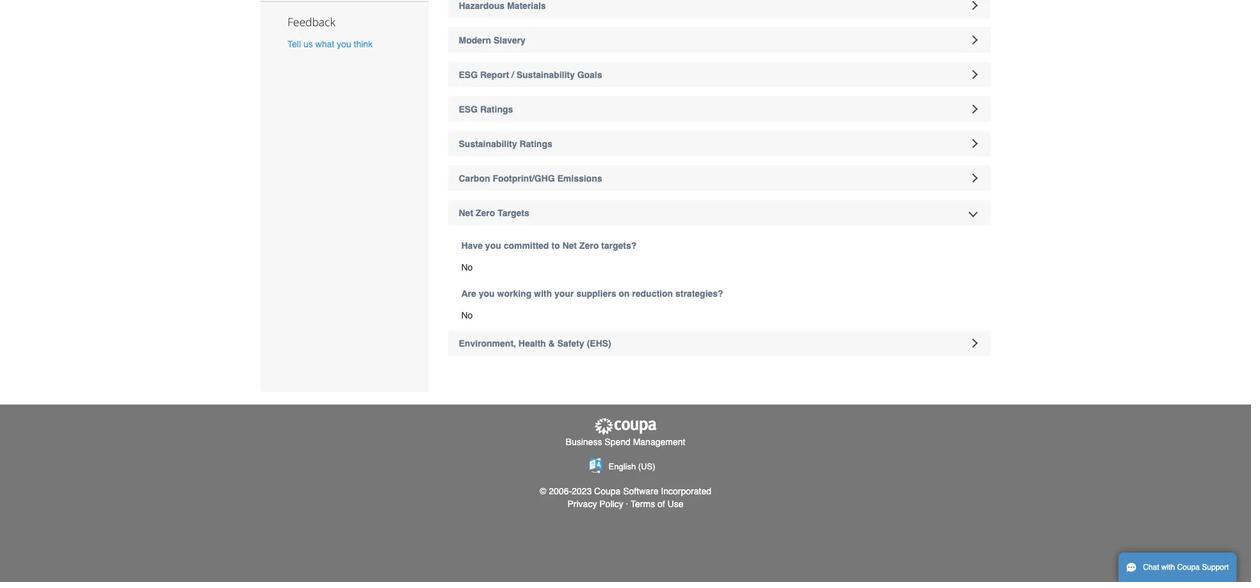 Task type: describe. For each thing, give the bounding box(es) containing it.
have
[[462, 241, 483, 251]]

ratings for sustainability ratings
[[520, 139, 553, 149]]

are
[[462, 289, 477, 299]]

privacy policy link
[[568, 500, 624, 510]]

targets
[[498, 208, 530, 218]]

(ehs)
[[587, 339, 612, 349]]

modern slavery heading
[[448, 28, 991, 53]]

emissions
[[558, 174, 603, 184]]

reduction
[[633, 289, 673, 299]]

environment, health & safety (ehs)
[[459, 339, 612, 349]]

terms of use
[[631, 500, 684, 510]]

sustainability inside "dropdown button"
[[517, 70, 575, 80]]

terms
[[631, 500, 655, 510]]

carbon footprint/ghg emissions
[[459, 174, 603, 184]]

have you committed to net zero targets?
[[462, 241, 637, 251]]

you inside button
[[337, 39, 351, 49]]

net zero targets button
[[448, 201, 991, 226]]

0 horizontal spatial coupa
[[595, 487, 621, 497]]

1 vertical spatial net
[[563, 241, 577, 251]]

2023
[[572, 487, 592, 497]]

footprint/ghg
[[493, 174, 555, 184]]

management
[[633, 438, 686, 448]]

tell
[[288, 39, 301, 49]]

report
[[480, 70, 509, 80]]

privacy
[[568, 500, 597, 510]]

slavery
[[494, 35, 526, 45]]

strategies?
[[676, 289, 724, 299]]

sustainability ratings
[[459, 139, 553, 149]]

think
[[354, 39, 373, 49]]

materials
[[507, 1, 546, 11]]

sustainability inside dropdown button
[[459, 139, 517, 149]]

tell us what you think button
[[288, 38, 373, 51]]

esg for esg ratings
[[459, 104, 478, 115]]

esg report / sustainability goals
[[459, 70, 603, 80]]

business spend management
[[566, 438, 686, 448]]

sustainability ratings button
[[448, 131, 991, 157]]

software
[[623, 487, 659, 497]]

(us)
[[639, 462, 656, 472]]

net zero targets
[[459, 208, 530, 218]]

1 no from the top
[[462, 263, 473, 273]]

goals
[[578, 70, 603, 80]]

privacy policy
[[568, 500, 624, 510]]

tell us what you think
[[288, 39, 373, 49]]

environment,
[[459, 339, 516, 349]]

chat
[[1144, 564, 1160, 573]]

of
[[658, 500, 665, 510]]

esg report / sustainability goals heading
[[448, 62, 991, 88]]



Task type: locate. For each thing, give the bounding box(es) containing it.
coupa supplier portal image
[[594, 418, 658, 437]]

what
[[316, 39, 335, 49]]

©
[[540, 487, 547, 497]]

ratings up carbon footprint/ghg emissions
[[520, 139, 553, 149]]

coupa
[[595, 487, 621, 497], [1178, 564, 1201, 573]]

esg report / sustainability goals button
[[448, 62, 991, 88]]

on
[[619, 289, 630, 299]]

net zero targets heading
[[448, 201, 991, 226]]

ratings down the report on the left top of page
[[480, 104, 513, 115]]

esg ratings
[[459, 104, 513, 115]]

0 vertical spatial coupa
[[595, 487, 621, 497]]

policy
[[600, 500, 624, 510]]

terms of use link
[[631, 500, 684, 510]]

are you working with your suppliers on reduction strategies?
[[462, 289, 724, 299]]

1 horizontal spatial ratings
[[520, 139, 553, 149]]

us
[[304, 39, 313, 49]]

/
[[512, 70, 514, 80]]

spend
[[605, 438, 631, 448]]

sustainability right '/'
[[517, 70, 575, 80]]

0 vertical spatial with
[[534, 289, 552, 299]]

1 horizontal spatial net
[[563, 241, 577, 251]]

0 horizontal spatial net
[[459, 208, 473, 218]]

you right have
[[486, 241, 501, 251]]

you
[[337, 39, 351, 49], [486, 241, 501, 251], [479, 289, 495, 299]]

you left think
[[337, 39, 351, 49]]

you for have
[[486, 241, 501, 251]]

1 vertical spatial you
[[486, 241, 501, 251]]

you for are
[[479, 289, 495, 299]]

carbon footprint/ghg emissions button
[[448, 166, 991, 192]]

net up have
[[459, 208, 473, 218]]

coupa inside button
[[1178, 564, 1201, 573]]

working
[[497, 289, 532, 299]]

chat with coupa support
[[1144, 564, 1230, 573]]

modern
[[459, 35, 491, 45]]

1 horizontal spatial zero
[[580, 241, 599, 251]]

no down have
[[462, 263, 473, 273]]

net
[[459, 208, 473, 218], [563, 241, 577, 251]]

hazardous
[[459, 1, 505, 11]]

support
[[1203, 564, 1230, 573]]

net inside dropdown button
[[459, 208, 473, 218]]

modern slavery button
[[448, 28, 991, 53]]

hazardous materials
[[459, 1, 546, 11]]

2 vertical spatial you
[[479, 289, 495, 299]]

0 vertical spatial esg
[[459, 70, 478, 80]]

0 vertical spatial zero
[[476, 208, 495, 218]]

1 vertical spatial coupa
[[1178, 564, 1201, 573]]

with inside button
[[1162, 564, 1176, 573]]

1 esg from the top
[[459, 70, 478, 80]]

0 horizontal spatial with
[[534, 289, 552, 299]]

1 vertical spatial esg
[[459, 104, 478, 115]]

esg
[[459, 70, 478, 80], [459, 104, 478, 115]]

no
[[462, 263, 473, 273], [462, 311, 473, 321]]

zero
[[476, 208, 495, 218], [580, 241, 599, 251]]

1 horizontal spatial with
[[1162, 564, 1176, 573]]

0 vertical spatial net
[[459, 208, 473, 218]]

use
[[668, 500, 684, 510]]

with
[[534, 289, 552, 299], [1162, 564, 1176, 573]]

© 2006-2023 coupa software incorporated
[[540, 487, 712, 497]]

zero left targets
[[476, 208, 495, 218]]

esg ratings heading
[[448, 97, 991, 122]]

coupa left support
[[1178, 564, 1201, 573]]

net right to
[[563, 241, 577, 251]]

ratings for esg ratings
[[480, 104, 513, 115]]

1 vertical spatial ratings
[[520, 139, 553, 149]]

ratings inside dropdown button
[[480, 104, 513, 115]]

targets?
[[602, 241, 637, 251]]

esg up "sustainability ratings"
[[459, 104, 478, 115]]

sustainability ratings heading
[[448, 131, 991, 157]]

2006-
[[549, 487, 572, 497]]

0 horizontal spatial zero
[[476, 208, 495, 218]]

hazardous materials heading
[[448, 0, 991, 19]]

hazardous materials button
[[448, 0, 991, 19]]

health
[[519, 339, 546, 349]]

esg ratings button
[[448, 97, 991, 122]]

esg left the report on the left top of page
[[459, 70, 478, 80]]

carbon footprint/ghg emissions heading
[[448, 166, 991, 192]]

1 vertical spatial sustainability
[[459, 139, 517, 149]]

environment, health & safety (ehs) heading
[[448, 331, 991, 357]]

1 vertical spatial no
[[462, 311, 473, 321]]

sustainability
[[517, 70, 575, 80], [459, 139, 517, 149]]

sustainability down esg ratings
[[459, 139, 517, 149]]

you right are
[[479, 289, 495, 299]]

to
[[552, 241, 560, 251]]

0 vertical spatial sustainability
[[517, 70, 575, 80]]

2 esg from the top
[[459, 104, 478, 115]]

ratings inside dropdown button
[[520, 139, 553, 149]]

0 horizontal spatial ratings
[[480, 104, 513, 115]]

business
[[566, 438, 602, 448]]

zero left targets?
[[580, 241, 599, 251]]

no down are
[[462, 311, 473, 321]]

chat with coupa support button
[[1119, 554, 1237, 583]]

english
[[609, 462, 636, 472]]

esg for esg report / sustainability goals
[[459, 70, 478, 80]]

incorporated
[[661, 487, 712, 497]]

zero inside dropdown button
[[476, 208, 495, 218]]

1 vertical spatial zero
[[580, 241, 599, 251]]

your
[[555, 289, 574, 299]]

0 vertical spatial no
[[462, 263, 473, 273]]

committed
[[504, 241, 549, 251]]

ratings
[[480, 104, 513, 115], [520, 139, 553, 149]]

carbon
[[459, 174, 490, 184]]

modern slavery
[[459, 35, 526, 45]]

with right chat
[[1162, 564, 1176, 573]]

esg inside "dropdown button"
[[459, 70, 478, 80]]

with left your
[[534, 289, 552, 299]]

1 vertical spatial with
[[1162, 564, 1176, 573]]

environment, health & safety (ehs) button
[[448, 331, 991, 357]]

2 no from the top
[[462, 311, 473, 321]]

feedback
[[288, 15, 336, 30]]

suppliers
[[577, 289, 617, 299]]

1 horizontal spatial coupa
[[1178, 564, 1201, 573]]

0 vertical spatial ratings
[[480, 104, 513, 115]]

english (us)
[[609, 462, 656, 472]]

esg inside dropdown button
[[459, 104, 478, 115]]

0 vertical spatial you
[[337, 39, 351, 49]]

safety
[[558, 339, 585, 349]]

coupa up policy
[[595, 487, 621, 497]]

&
[[549, 339, 555, 349]]



Task type: vqa. For each thing, say whether or not it's contained in the screenshot.
the bottom created
no



